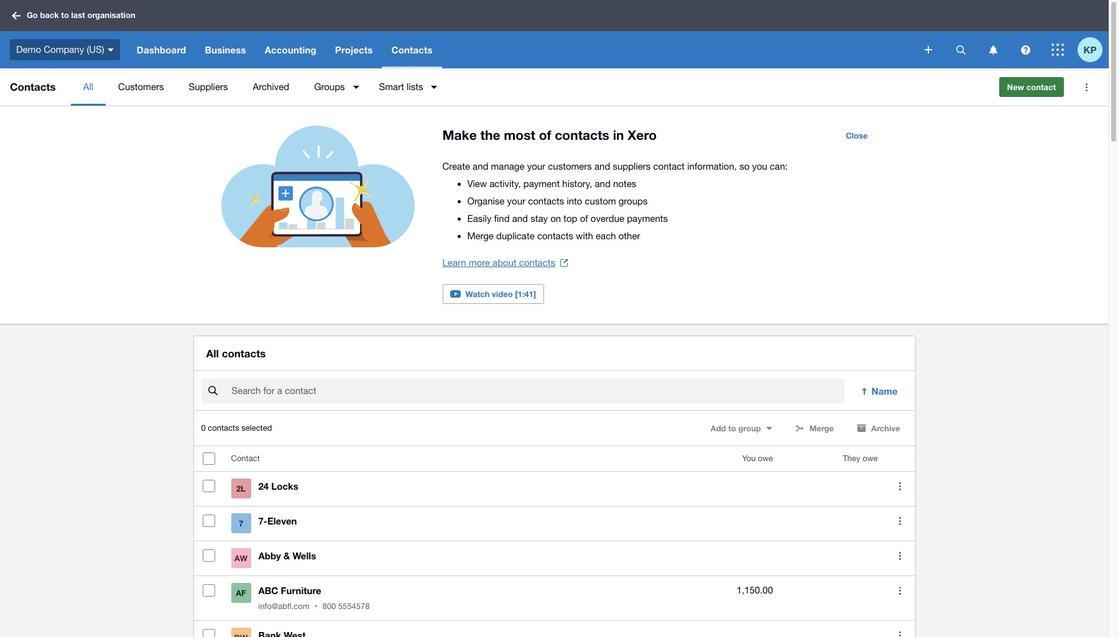 Task type: describe. For each thing, give the bounding box(es) containing it.
contact list table element
[[194, 447, 916, 638]]

banner containing kp
[[0, 0, 1110, 68]]

5554578
[[338, 603, 370, 612]]

projects button
[[326, 31, 382, 68]]

archived button
[[241, 68, 302, 106]]

and left suppliers
[[595, 161, 611, 172]]

contacts button
[[382, 31, 442, 68]]

most
[[504, 128, 536, 143]]

history,
[[563, 179, 593, 189]]

all for all
[[83, 82, 93, 92]]

merge for merge
[[810, 424, 835, 434]]

0
[[201, 424, 206, 433]]

about
[[493, 258, 517, 268]]

furniture
[[281, 586, 322, 597]]

info@abfl.com
[[259, 603, 310, 612]]

0 horizontal spatial contact
[[654, 161, 685, 172]]

owe for you owe
[[758, 454, 774, 464]]

create
[[443, 161, 470, 172]]

archive button
[[849, 419, 908, 439]]

make
[[443, 128, 477, 143]]

smart
[[379, 82, 404, 92]]

contacts inside dropdown button
[[392, 44, 433, 55]]

back
[[40, 10, 59, 20]]

suppliers
[[189, 82, 228, 92]]

dashboard link
[[127, 31, 196, 68]]

add
[[711, 424, 727, 434]]

smart lists button
[[367, 68, 445, 106]]

7-
[[259, 516, 268, 527]]

more
[[469, 258, 490, 268]]

svg image inside demo company (us) popup button
[[107, 48, 114, 51]]

groups
[[314, 82, 345, 92]]

name
[[872, 386, 898, 397]]

suppliers button
[[176, 68, 241, 106]]

and up duplicate
[[513, 213, 528, 224]]

7-eleven
[[259, 516, 297, 527]]

watch video [1:41] button
[[443, 284, 545, 304]]

easily
[[468, 213, 492, 224]]

and up view
[[473, 161, 489, 172]]

overdue
[[591, 213, 625, 224]]

0 vertical spatial of
[[539, 128, 552, 143]]

eleven
[[268, 516, 297, 527]]

af
[[236, 589, 246, 599]]

you
[[743, 454, 756, 464]]

can:
[[770, 161, 788, 172]]

1 horizontal spatial of
[[580, 213, 589, 224]]

groups button
[[302, 68, 367, 106]]

easily find and stay on top of overdue payments
[[468, 213, 668, 224]]

accounting button
[[256, 31, 326, 68]]

4 more row options button from the top
[[888, 579, 913, 604]]

•
[[315, 603, 318, 612]]

dashboard
[[137, 44, 186, 55]]

1,150.00 link
[[737, 584, 774, 599]]

menu containing all
[[71, 68, 990, 106]]

svg image inside go back to last organisation 'link'
[[12, 12, 21, 20]]

merge button
[[788, 419, 842, 439]]

Search for a contact field
[[231, 380, 845, 403]]

and up custom
[[595, 179, 611, 189]]

customers
[[548, 161, 592, 172]]

demo company (us) button
[[0, 31, 127, 68]]

other
[[619, 231, 641, 241]]

they owe
[[843, 454, 878, 464]]

projects
[[335, 44, 373, 55]]

create and manage your customers and suppliers contact information, so you can:
[[443, 161, 788, 172]]

locks
[[272, 481, 299, 492]]

1 horizontal spatial your
[[527, 161, 546, 172]]

7
[[239, 519, 243, 529]]

business button
[[196, 31, 256, 68]]

learn
[[443, 258, 466, 268]]

1,150.00
[[737, 586, 774, 596]]

more row options image for af
[[900, 587, 902, 595]]

[1:41]
[[515, 289, 537, 299]]

new contact
[[1008, 82, 1057, 92]]

contact
[[231, 454, 260, 464]]

new contact button
[[1000, 77, 1065, 97]]

all for all contacts
[[206, 347, 219, 360]]

kp button
[[1078, 31, 1110, 68]]

customers
[[118, 82, 164, 92]]

on
[[551, 213, 561, 224]]

5 more row options button from the top
[[888, 624, 913, 638]]

1 horizontal spatial svg image
[[990, 45, 998, 54]]

so
[[740, 161, 750, 172]]



Task type: vqa. For each thing, say whether or not it's contained in the screenshot.
Smart lists
yes



Task type: locate. For each thing, give the bounding box(es) containing it.
all
[[83, 82, 93, 92], [206, 347, 219, 360]]

1 horizontal spatial contacts
[[392, 44, 433, 55]]

actions menu image
[[1075, 75, 1100, 100]]

organise your contacts into custom groups
[[468, 196, 648, 207]]

contact right suppliers
[[654, 161, 685, 172]]

payments
[[627, 213, 668, 224]]

1 horizontal spatial owe
[[863, 454, 878, 464]]

go back to last organisation link
[[7, 5, 143, 27]]

smart lists
[[379, 82, 423, 92]]

1 vertical spatial more row options image
[[900, 552, 902, 561]]

abc furniture info@abfl.com • 800 5554578
[[259, 586, 370, 612]]

0 horizontal spatial of
[[539, 128, 552, 143]]

contact inside 'button'
[[1027, 82, 1057, 92]]

payment
[[524, 179, 560, 189]]

customers button
[[106, 68, 176, 106]]

owe right 'they'
[[863, 454, 878, 464]]

2 vertical spatial more row options image
[[900, 632, 902, 638]]

aw
[[235, 554, 248, 564]]

of right top
[[580, 213, 589, 224]]

1 horizontal spatial to
[[729, 424, 737, 434]]

0 vertical spatial more row options image
[[900, 483, 902, 491]]

2 more row options button from the top
[[888, 509, 913, 534]]

make the most of contacts in xero
[[443, 128, 657, 143]]

1 more row options image from the top
[[900, 518, 902, 526]]

add to group
[[711, 424, 761, 434]]

organisation
[[87, 10, 135, 20]]

demo
[[16, 44, 41, 55]]

merge inside button
[[810, 424, 835, 434]]

archived
[[253, 82, 289, 92]]

svg image
[[12, 12, 21, 20], [957, 45, 966, 54], [1022, 45, 1031, 54], [107, 48, 114, 51]]

group
[[739, 424, 761, 434]]

business
[[205, 44, 246, 55]]

1 horizontal spatial merge
[[810, 424, 835, 434]]

more row options image
[[900, 483, 902, 491], [900, 587, 902, 595], [900, 632, 902, 638]]

abby
[[259, 551, 281, 562]]

2 more row options image from the top
[[900, 552, 902, 561]]

all contacts
[[206, 347, 266, 360]]

contacts down 'demo'
[[10, 80, 56, 93]]

into
[[567, 196, 583, 207]]

owe
[[758, 454, 774, 464], [863, 454, 878, 464]]

menu
[[71, 68, 990, 106]]

merge for merge duplicate contacts with each other
[[468, 231, 494, 241]]

merge down easily
[[468, 231, 494, 241]]

contacts up lists
[[392, 44, 433, 55]]

new
[[1008, 82, 1025, 92]]

1 owe from the left
[[758, 454, 774, 464]]

to
[[61, 10, 69, 20], [729, 424, 737, 434]]

0 vertical spatial merge
[[468, 231, 494, 241]]

2 horizontal spatial svg image
[[1052, 44, 1065, 56]]

with
[[576, 231, 594, 241]]

last
[[71, 10, 85, 20]]

more row options button for abby & wells
[[888, 544, 913, 569]]

1 vertical spatial of
[[580, 213, 589, 224]]

more row options image for 2l
[[900, 483, 902, 491]]

company
[[44, 44, 84, 55]]

name button
[[852, 379, 908, 404]]

groups
[[619, 196, 648, 207]]

video
[[492, 289, 513, 299]]

go back to last organisation
[[27, 10, 135, 20]]

view activity, payment history, and notes
[[468, 179, 637, 189]]

duplicate
[[497, 231, 535, 241]]

0 horizontal spatial owe
[[758, 454, 774, 464]]

2 more row options image from the top
[[900, 587, 902, 595]]

1 vertical spatial all
[[206, 347, 219, 360]]

more row options button
[[888, 474, 913, 499], [888, 509, 913, 534], [888, 544, 913, 569], [888, 579, 913, 604], [888, 624, 913, 638]]

accounting
[[265, 44, 317, 55]]

of right most
[[539, 128, 552, 143]]

more row options button for 7-eleven
[[888, 509, 913, 534]]

merge left archive button
[[810, 424, 835, 434]]

more row options image for 7-eleven
[[900, 518, 902, 526]]

wells
[[293, 551, 316, 562]]

0 vertical spatial contacts
[[392, 44, 433, 55]]

0 horizontal spatial all
[[83, 82, 93, 92]]

top
[[564, 213, 578, 224]]

2l
[[236, 484, 246, 494]]

0 vertical spatial to
[[61, 10, 69, 20]]

2 owe from the left
[[863, 454, 878, 464]]

view
[[468, 179, 487, 189]]

banner
[[0, 0, 1110, 68]]

your up payment
[[527, 161, 546, 172]]

xero
[[628, 128, 657, 143]]

find
[[494, 213, 510, 224]]

merge
[[468, 231, 494, 241], [810, 424, 835, 434]]

800
[[323, 603, 336, 612]]

more row options image
[[900, 518, 902, 526], [900, 552, 902, 561]]

3 more row options image from the top
[[900, 632, 902, 638]]

archive
[[872, 424, 901, 434]]

more row options image for abby & wells
[[900, 552, 902, 561]]

to left last at top left
[[61, 10, 69, 20]]

0 vertical spatial all
[[83, 82, 93, 92]]

0 contacts selected
[[201, 424, 272, 433]]

0 horizontal spatial merge
[[468, 231, 494, 241]]

24 locks
[[259, 481, 299, 492]]

stay
[[531, 213, 548, 224]]

1 vertical spatial merge
[[810, 424, 835, 434]]

1 vertical spatial to
[[729, 424, 737, 434]]

watch
[[466, 289, 490, 299]]

1 horizontal spatial all
[[206, 347, 219, 360]]

owe right you
[[758, 454, 774, 464]]

svg image
[[1052, 44, 1065, 56], [990, 45, 998, 54], [925, 46, 933, 54]]

0 vertical spatial contact
[[1027, 82, 1057, 92]]

(us)
[[87, 44, 104, 55]]

more row options button for 24 locks
[[888, 474, 913, 499]]

contact right new
[[1027, 82, 1057, 92]]

0 horizontal spatial your
[[508, 196, 526, 207]]

abc
[[259, 586, 278, 597]]

lists
[[407, 82, 423, 92]]

0 vertical spatial your
[[527, 161, 546, 172]]

information,
[[688, 161, 737, 172]]

0 horizontal spatial to
[[61, 10, 69, 20]]

and
[[473, 161, 489, 172], [595, 161, 611, 172], [595, 179, 611, 189], [513, 213, 528, 224]]

add to group button
[[704, 419, 780, 439]]

go
[[27, 10, 38, 20]]

close
[[846, 131, 868, 141]]

in
[[613, 128, 624, 143]]

selected
[[242, 424, 272, 433]]

&
[[284, 551, 290, 562]]

all inside button
[[83, 82, 93, 92]]

suppliers
[[613, 161, 651, 172]]

1 vertical spatial contact
[[654, 161, 685, 172]]

kp
[[1084, 44, 1097, 55]]

1 more row options image from the top
[[900, 483, 902, 491]]

your down activity,
[[508, 196, 526, 207]]

all button
[[71, 68, 106, 106]]

owe for they owe
[[863, 454, 878, 464]]

abby & wells
[[259, 551, 316, 562]]

watch video [1:41]
[[466, 289, 537, 299]]

notes
[[614, 179, 637, 189]]

0 horizontal spatial svg image
[[925, 46, 933, 54]]

24
[[259, 481, 269, 492]]

to inside 'link'
[[61, 10, 69, 20]]

of
[[539, 128, 552, 143], [580, 213, 589, 224]]

close button
[[839, 126, 876, 146]]

1 vertical spatial more row options image
[[900, 587, 902, 595]]

you
[[753, 161, 768, 172]]

1 vertical spatial your
[[508, 196, 526, 207]]

the
[[481, 128, 501, 143]]

3 more row options button from the top
[[888, 544, 913, 569]]

activity,
[[490, 179, 521, 189]]

each
[[596, 231, 616, 241]]

1 more row options button from the top
[[888, 474, 913, 499]]

1 horizontal spatial contact
[[1027, 82, 1057, 92]]

0 horizontal spatial contacts
[[10, 80, 56, 93]]

1 vertical spatial contacts
[[10, 80, 56, 93]]

custom
[[585, 196, 616, 207]]

to inside popup button
[[729, 424, 737, 434]]

learn more about contacts link
[[443, 255, 568, 272]]

contacts
[[555, 128, 610, 143], [528, 196, 565, 207], [538, 231, 574, 241], [520, 258, 556, 268], [222, 347, 266, 360], [208, 424, 239, 433]]

manage
[[491, 161, 525, 172]]

your
[[527, 161, 546, 172], [508, 196, 526, 207]]

0 vertical spatial more row options image
[[900, 518, 902, 526]]

to right add
[[729, 424, 737, 434]]



